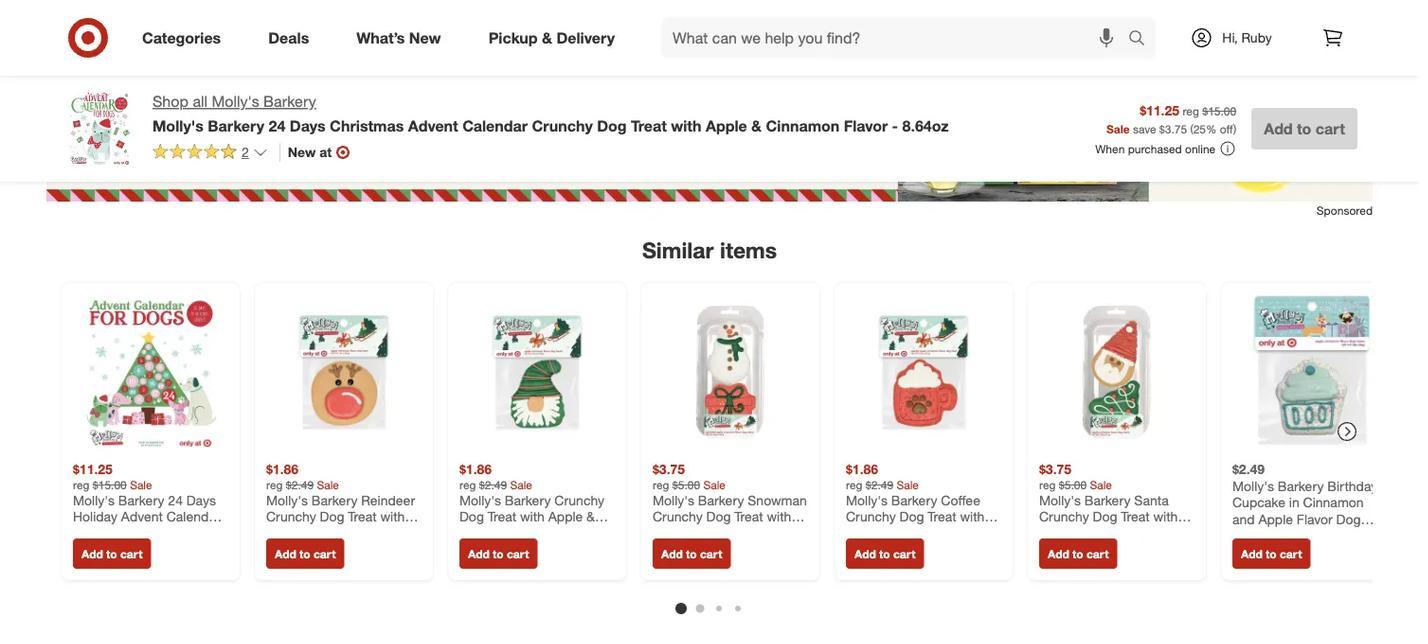 Task type: locate. For each thing, give the bounding box(es) containing it.
add to cart button
[[1252, 108, 1358, 150], [73, 539, 151, 570], [266, 539, 344, 570], [459, 539, 537, 570], [653, 539, 731, 570], [846, 539, 924, 570], [1039, 539, 1117, 570], [1233, 539, 1311, 570]]

crunchy
[[532, 116, 593, 135], [555, 492, 604, 509]]

categories
[[142, 28, 221, 47]]

0 horizontal spatial $15.00
[[93, 478, 127, 492]]

$15.00 inside $11.25 reg $15.00 sale save $ 3.75 ( 25 % off )
[[1202, 104, 1236, 118]]

cart
[[1316, 119, 1345, 138], [120, 547, 142, 562], [314, 547, 336, 562], [507, 547, 529, 562], [700, 547, 722, 562], [893, 547, 915, 562], [1087, 547, 1109, 562], [1280, 547, 1302, 562]]

cart for molly's barkery 24 days holiday advent calendar crunchy dog treat with cinnamon & apple flavor - 8.64oz image
[[120, 547, 142, 562]]

1 vertical spatial with
[[520, 509, 545, 526]]

add to cart
[[1264, 119, 1345, 138], [81, 547, 142, 562], [275, 547, 336, 562], [468, 547, 529, 562], [661, 547, 722, 562], [855, 547, 915, 562], [1048, 547, 1109, 562], [1241, 547, 1302, 562]]

0 horizontal spatial with
[[520, 509, 545, 526]]

0 vertical spatial cinnamon
[[766, 116, 840, 135]]

dog inside $2.49 molly's barkery birthday cupcake in cinnamon and apple flavor dog treat - 1.98oz
[[1336, 511, 1361, 528]]

add to cart button for molly's barkery reindeer crunchy dog treat with apple & cinnamon flavor - 1.94oz image
[[266, 539, 344, 570]]

add
[[1264, 119, 1293, 138], [81, 547, 103, 562], [275, 547, 296, 562], [468, 547, 490, 562], [661, 547, 683, 562], [855, 547, 876, 562], [1048, 547, 1069, 562], [1241, 547, 1263, 562]]

$3.75 for molly's barkery santa crunchy dog treat with apple & cinnamon flavor - 3.92oz/2pk image
[[1039, 462, 1072, 478]]

barkery inside $2.49 molly's barkery birthday cupcake in cinnamon and apple flavor dog treat - 1.98oz
[[1278, 478, 1324, 495]]

reg for molly's barkery reindeer crunchy dog treat with apple & cinnamon flavor - 1.94oz image
[[266, 478, 283, 492]]

2 vertical spatial cinnamon
[[459, 526, 520, 542]]

$11.25 inside $11.25 reg $15.00 sale save $ 3.75 ( 25 % off )
[[1140, 102, 1180, 118]]

$5.00
[[672, 478, 700, 492], [1059, 478, 1087, 492]]

$11.25 inside $11.25 reg $15.00 sale
[[73, 462, 113, 478]]

new left 'at'
[[288, 144, 316, 160]]

- left 8.64oz
[[892, 116, 898, 135]]

flavor inside $2.49 molly's barkery birthday cupcake in cinnamon and apple flavor dog treat - 1.98oz
[[1297, 511, 1333, 528]]

reg for molly's barkery 24 days holiday advent calendar crunchy dog treat with cinnamon & apple flavor - 8.64oz image
[[73, 478, 90, 492]]

1 vertical spatial $11.25
[[73, 462, 113, 478]]

2 horizontal spatial cinnamon
[[1303, 495, 1364, 511]]

barkery
[[263, 92, 316, 111], [208, 116, 264, 135], [1278, 478, 1324, 495], [505, 492, 551, 509]]

1 horizontal spatial dog
[[597, 116, 627, 135]]

1 $1.86 from the left
[[266, 462, 299, 478]]

1 $3.75 reg $5.00 sale from the left
[[653, 462, 726, 492]]

molly's barkery crunchy dog treat with apple & cinnamon flavor - 2.4oz image
[[459, 295, 615, 450]]

deals
[[268, 28, 309, 47]]

at
[[319, 144, 332, 160]]

1 $1.86 reg $2.49 sale from the left
[[266, 462, 339, 492]]

1 vertical spatial &
[[751, 116, 762, 135]]

with inside shop all molly's barkery molly's barkery 24 days christmas advent calendar crunchy dog treat with apple & cinnamon flavor - 8.64oz
[[671, 116, 702, 135]]

2 horizontal spatial flavor
[[1297, 511, 1333, 528]]

1 horizontal spatial $5.00
[[1059, 478, 1087, 492]]

dog
[[597, 116, 627, 135], [459, 509, 484, 526], [1336, 511, 1361, 528]]

sale for molly's barkery reindeer crunchy dog treat with apple & cinnamon flavor - 1.94oz image
[[317, 478, 339, 492]]

1 horizontal spatial &
[[587, 509, 595, 526]]

cart for molly's barkery reindeer crunchy dog treat with apple & cinnamon flavor - 1.94oz image
[[314, 547, 336, 562]]

- inside shop all molly's barkery molly's barkery 24 days christmas advent calendar crunchy dog treat with apple & cinnamon flavor - 8.64oz
[[892, 116, 898, 135]]

- left 2.4oz
[[563, 526, 568, 542]]

flavor left 8.64oz
[[844, 116, 888, 135]]

0 vertical spatial treat
[[631, 116, 667, 135]]

sale for molly's barkery 24 days holiday advent calendar crunchy dog treat with cinnamon & apple flavor - 8.64oz image
[[130, 478, 152, 492]]

1 horizontal spatial cinnamon
[[766, 116, 840, 135]]

2.4oz
[[572, 526, 604, 542]]

$2.49 molly's barkery birthday cupcake in cinnamon and apple flavor dog treat - 1.98oz
[[1233, 462, 1378, 544]]

christmas
[[330, 116, 404, 135]]

flavor
[[844, 116, 888, 135], [1297, 511, 1333, 528], [524, 526, 560, 542]]

1 horizontal spatial $1.86
[[459, 462, 492, 478]]

flavor left 2.4oz
[[524, 526, 560, 542]]

0 horizontal spatial -
[[563, 526, 568, 542]]

1 horizontal spatial $3.75
[[1039, 462, 1072, 478]]

1 $3.75 from the left
[[653, 462, 685, 478]]

crunchy right calendar
[[532, 116, 593, 135]]

search
[[1120, 30, 1165, 49]]

$2.49
[[1233, 462, 1265, 478], [286, 478, 314, 492], [479, 478, 507, 492], [866, 478, 893, 492]]

pickup
[[489, 28, 538, 47]]

shop all molly's barkery molly's barkery 24 days christmas advent calendar crunchy dog treat with apple & cinnamon flavor - 8.64oz
[[153, 92, 949, 135]]

0 horizontal spatial cinnamon
[[459, 526, 520, 542]]

add to cart for molly's barkery reindeer crunchy dog treat with apple & cinnamon flavor - 1.94oz image
[[275, 547, 336, 562]]

1 horizontal spatial $11.25
[[1140, 102, 1180, 118]]

add to cart button for molly's barkery snowman crunchy dog treat with apple & cinnamon flavor - 4.16oz/2pk image
[[653, 539, 731, 570]]

24
[[269, 116, 285, 135]]

add to cart for molly's barkery santa crunchy dog treat with apple & cinnamon flavor - 3.92oz/2pk image
[[1048, 547, 1109, 562]]

1 horizontal spatial with
[[671, 116, 702, 135]]

delivery
[[556, 28, 615, 47]]

0 horizontal spatial $11.25
[[73, 462, 113, 478]]

1 horizontal spatial treat
[[631, 116, 667, 135]]

$1.86 reg $2.49 sale molly's barkery crunchy dog treat with apple & cinnamon flavor - 2.4oz
[[459, 462, 604, 542]]

treat inside shop all molly's barkery molly's barkery 24 days christmas advent calendar crunchy dog treat with apple & cinnamon flavor - 8.64oz
[[631, 116, 667, 135]]

2 horizontal spatial $1.86
[[846, 462, 878, 478]]

$15.00
[[1202, 104, 1236, 118], [93, 478, 127, 492]]

molly's barkery coffee crunchy dog treat with apple & cinnamon flavor - 2.72oz image
[[846, 295, 1001, 450]]

sale for molly's barkery coffee crunchy dog treat with apple & cinnamon flavor - 2.72oz image at the right of the page
[[897, 478, 919, 492]]

- inside $1.86 reg $2.49 sale molly's barkery crunchy dog treat with apple & cinnamon flavor - 2.4oz
[[563, 526, 568, 542]]

1 vertical spatial $15.00
[[93, 478, 127, 492]]

molly's barkery reindeer crunchy dog treat with apple & cinnamon flavor - 1.94oz image
[[266, 295, 422, 450]]

0 horizontal spatial new
[[288, 144, 316, 160]]

&
[[542, 28, 552, 47], [751, 116, 762, 135], [587, 509, 595, 526]]

to for molly's barkery santa crunchy dog treat with apple & cinnamon flavor - 3.92oz/2pk image
[[1072, 547, 1083, 562]]

apple
[[706, 116, 747, 135], [548, 509, 583, 526], [1259, 511, 1293, 528]]

1 horizontal spatial $3.75 reg $5.00 sale
[[1039, 462, 1112, 492]]

cart for molly's barkery snowman crunchy dog treat with apple & cinnamon flavor - 4.16oz/2pk image
[[700, 547, 722, 562]]

2 vertical spatial &
[[587, 509, 595, 526]]

1 vertical spatial new
[[288, 144, 316, 160]]

1 vertical spatial crunchy
[[555, 492, 604, 509]]

1 vertical spatial cinnamon
[[1303, 495, 1364, 511]]

new right what's
[[409, 28, 441, 47]]

$2.49 inside $1.86 reg $2.49 sale molly's barkery crunchy dog treat with apple & cinnamon flavor - 2.4oz
[[479, 478, 507, 492]]

$1.86 reg $2.49 sale for molly's barkery reindeer crunchy dog treat with apple & cinnamon flavor - 1.94oz image
[[266, 462, 339, 492]]

0 vertical spatial with
[[671, 116, 702, 135]]

$11.25 for $11.25 reg $15.00 sale save $ 3.75 ( 25 % off )
[[1140, 102, 1180, 118]]

3 $1.86 from the left
[[846, 462, 878, 478]]

to
[[1297, 119, 1311, 138], [106, 547, 117, 562], [299, 547, 310, 562], [493, 547, 504, 562], [686, 547, 697, 562], [879, 547, 890, 562], [1072, 547, 1083, 562], [1266, 547, 1277, 562]]

cart for molly's barkery coffee crunchy dog treat with apple & cinnamon flavor - 2.72oz image at the right of the page
[[893, 547, 915, 562]]

flavor inside shop all molly's barkery molly's barkery 24 days christmas advent calendar crunchy dog treat with apple & cinnamon flavor - 8.64oz
[[844, 116, 888, 135]]

crunchy up 2.4oz
[[555, 492, 604, 509]]

2 vertical spatial treat
[[1233, 528, 1261, 544]]

$1.86 for molly's barkery reindeer crunchy dog treat with apple & cinnamon flavor - 1.94oz image
[[266, 462, 299, 478]]

1 horizontal spatial flavor
[[844, 116, 888, 135]]

sale inside $11.25 reg $15.00 sale
[[130, 478, 152, 492]]

$11.25
[[1140, 102, 1180, 118], [73, 462, 113, 478]]

reg inside $11.25 reg $15.00 sale
[[73, 478, 90, 492]]

similar
[[642, 237, 714, 264]]

1 horizontal spatial $15.00
[[1202, 104, 1236, 118]]

reg
[[1183, 104, 1199, 118], [73, 478, 90, 492], [266, 478, 283, 492], [459, 478, 476, 492], [653, 478, 669, 492], [846, 478, 863, 492], [1039, 478, 1056, 492]]

add to cart for molly's barkery 24 days holiday advent calendar crunchy dog treat with cinnamon & apple flavor - 8.64oz image
[[81, 547, 142, 562]]

2 horizontal spatial apple
[[1259, 511, 1293, 528]]

to for "molly's barkery crunchy dog treat with apple & cinnamon flavor - 2.4oz" image
[[493, 547, 504, 562]]

$1.86 reg $2.49 sale for molly's barkery coffee crunchy dog treat with apple & cinnamon flavor - 2.72oz image at the right of the page
[[846, 462, 919, 492]]

0 vertical spatial $15.00
[[1202, 104, 1236, 118]]

items
[[720, 237, 777, 264]]

what's new
[[356, 28, 441, 47]]

0 horizontal spatial $3.75 reg $5.00 sale
[[653, 462, 726, 492]]

similar items
[[642, 237, 777, 264]]

what's
[[356, 28, 405, 47]]

add for molly's barkery 24 days holiday advent calendar crunchy dog treat with cinnamon & apple flavor - 8.64oz image
[[81, 547, 103, 562]]

add to cart for "molly's barkery crunchy dog treat with apple & cinnamon flavor - 2.4oz" image
[[468, 547, 529, 562]]

& inside $1.86 reg $2.49 sale molly's barkery crunchy dog treat with apple & cinnamon flavor - 2.4oz
[[587, 509, 595, 526]]

2 $1.86 reg $2.49 sale from the left
[[846, 462, 919, 492]]

& inside shop all molly's barkery molly's barkery 24 days christmas advent calendar crunchy dog treat with apple & cinnamon flavor - 8.64oz
[[751, 116, 762, 135]]

2 horizontal spatial dog
[[1336, 511, 1361, 528]]

2 $3.75 reg $5.00 sale from the left
[[1039, 462, 1112, 492]]

days
[[290, 116, 326, 135]]

1 vertical spatial treat
[[488, 509, 516, 526]]

molly's barkery santa crunchy dog treat with apple & cinnamon flavor - 3.92oz/2pk image
[[1039, 295, 1195, 450]]

cinnamon
[[766, 116, 840, 135], [1303, 495, 1364, 511], [459, 526, 520, 542]]

$15.00 inside $11.25 reg $15.00 sale
[[93, 478, 127, 492]]

$11.25 reg $15.00 sale save $ 3.75 ( 25 % off )
[[1106, 102, 1236, 136]]

0 horizontal spatial $1.86
[[266, 462, 299, 478]]

0 horizontal spatial apple
[[548, 509, 583, 526]]

add to cart for molly's barkery snowman crunchy dog treat with apple & cinnamon flavor - 4.16oz/2pk image
[[661, 547, 722, 562]]

sale for molly's barkery santa crunchy dog treat with apple & cinnamon flavor - 3.92oz/2pk image
[[1090, 478, 1112, 492]]

2 horizontal spatial treat
[[1233, 528, 1261, 544]]

treat inside $2.49 molly's barkery birthday cupcake in cinnamon and apple flavor dog treat - 1.98oz
[[1233, 528, 1261, 544]]

1 horizontal spatial apple
[[706, 116, 747, 135]]

$1.86
[[266, 462, 299, 478], [459, 462, 492, 478], [846, 462, 878, 478]]

add to cart for molly's barkery birthday cupcake in cinnamon and apple flavor dog treat - 1.98oz image
[[1241, 547, 1302, 562]]

add for molly's barkery reindeer crunchy dog treat with apple & cinnamon flavor - 1.94oz image
[[275, 547, 296, 562]]

-
[[892, 116, 898, 135], [563, 526, 568, 542], [1265, 528, 1270, 544]]

sale
[[1106, 122, 1130, 136], [130, 478, 152, 492], [317, 478, 339, 492], [510, 478, 532, 492], [703, 478, 726, 492], [897, 478, 919, 492], [1090, 478, 1112, 492]]

$3.75
[[653, 462, 685, 478], [1039, 462, 1072, 478]]

new
[[409, 28, 441, 47], [288, 144, 316, 160]]

0 vertical spatial crunchy
[[532, 116, 593, 135]]

molly's inside $2.49 molly's barkery birthday cupcake in cinnamon and apple flavor dog treat - 1.98oz
[[1233, 478, 1274, 495]]

2 $3.75 from the left
[[1039, 462, 1072, 478]]

similar items region
[[46, 91, 1399, 636]]

0 horizontal spatial $3.75
[[653, 462, 685, 478]]

0 horizontal spatial treat
[[488, 509, 516, 526]]

- left 1.98oz
[[1265, 528, 1270, 544]]

1 horizontal spatial new
[[409, 28, 441, 47]]

2 horizontal spatial &
[[751, 116, 762, 135]]

1 horizontal spatial -
[[892, 116, 898, 135]]

0 horizontal spatial $1.86 reg $2.49 sale
[[266, 462, 339, 492]]

pickup & delivery link
[[472, 17, 639, 59]]

with
[[671, 116, 702, 135], [520, 509, 545, 526]]

to for molly's barkery 24 days holiday advent calendar crunchy dog treat with cinnamon & apple flavor - 8.64oz image
[[106, 547, 117, 562]]

add for "molly's barkery crunchy dog treat with apple & cinnamon flavor - 2.4oz" image
[[468, 547, 490, 562]]

0 horizontal spatial &
[[542, 28, 552, 47]]

ruby
[[1241, 29, 1272, 46]]

2 $1.86 from the left
[[459, 462, 492, 478]]

0 vertical spatial new
[[409, 28, 441, 47]]

pickup & delivery
[[489, 28, 615, 47]]

0 horizontal spatial flavor
[[524, 526, 560, 542]]

reg for molly's barkery coffee crunchy dog treat with apple & cinnamon flavor - 2.72oz image at the right of the page
[[846, 478, 863, 492]]

$
[[1159, 122, 1165, 136]]

image of molly's barkery 24 days christmas advent calendar crunchy dog treat with apple & cinnamon flavor - 8.64oz image
[[62, 91, 137, 167]]

$3.75 reg $5.00 sale
[[653, 462, 726, 492], [1039, 462, 1112, 492]]

%
[[1206, 122, 1217, 136]]

1 horizontal spatial $1.86 reg $2.49 sale
[[846, 462, 919, 492]]

1 $5.00 from the left
[[672, 478, 700, 492]]

0 horizontal spatial $5.00
[[672, 478, 700, 492]]

0 vertical spatial $11.25
[[1140, 102, 1180, 118]]

2 $5.00 from the left
[[1059, 478, 1087, 492]]

reg for molly's barkery snowman crunchy dog treat with apple & cinnamon flavor - 4.16oz/2pk image
[[653, 478, 669, 492]]

2
[[242, 144, 249, 160]]

2 link
[[153, 143, 268, 165]]

reg for molly's barkery santa crunchy dog treat with apple & cinnamon flavor - 3.92oz/2pk image
[[1039, 478, 1056, 492]]

2 horizontal spatial -
[[1265, 528, 1270, 544]]

flavor down birthday
[[1297, 511, 1333, 528]]

treat
[[631, 116, 667, 135], [488, 509, 516, 526], [1233, 528, 1261, 544]]

hi,
[[1222, 29, 1238, 46]]

0 horizontal spatial dog
[[459, 509, 484, 526]]

molly's
[[212, 92, 259, 111], [153, 116, 203, 135], [1233, 478, 1274, 495], [459, 492, 501, 509]]

crunchy inside shop all molly's barkery molly's barkery 24 days christmas advent calendar crunchy dog treat with apple & cinnamon flavor - 8.64oz
[[532, 116, 593, 135]]

$1.86 reg $2.49 sale
[[266, 462, 339, 492], [846, 462, 919, 492]]



Task type: describe. For each thing, give the bounding box(es) containing it.
cart for molly's barkery santa crunchy dog treat with apple & cinnamon flavor - 3.92oz/2pk image
[[1087, 547, 1109, 562]]

crunchy inside $1.86 reg $2.49 sale molly's barkery crunchy dog treat with apple & cinnamon flavor - 2.4oz
[[555, 492, 604, 509]]

deals link
[[252, 17, 333, 59]]

$3.75 for molly's barkery snowman crunchy dog treat with apple & cinnamon flavor - 4.16oz/2pk image
[[653, 462, 685, 478]]

to for molly's barkery birthday cupcake in cinnamon and apple flavor dog treat - 1.98oz image
[[1266, 547, 1277, 562]]

3.75
[[1165, 122, 1187, 136]]

shop
[[153, 92, 188, 111]]

to for molly's barkery snowman crunchy dog treat with apple & cinnamon flavor - 4.16oz/2pk image
[[686, 547, 697, 562]]

new inside what's new link
[[409, 28, 441, 47]]

add to cart button for molly's barkery coffee crunchy dog treat with apple & cinnamon flavor - 2.72oz image at the right of the page
[[846, 539, 924, 570]]

cupcake
[[1233, 495, 1285, 511]]

$11.25 reg $15.00 sale
[[73, 462, 152, 492]]

apple inside shop all molly's barkery molly's barkery 24 days christmas advent calendar crunchy dog treat with apple & cinnamon flavor - 8.64oz
[[706, 116, 747, 135]]

$11.25 for $11.25 reg $15.00 sale
[[73, 462, 113, 478]]

molly's barkery birthday cupcake in cinnamon and apple flavor dog treat - 1.98oz image
[[1233, 295, 1388, 450]]

(
[[1190, 122, 1193, 136]]

save
[[1133, 122, 1156, 136]]

sponsored
[[1317, 203, 1373, 217]]

add to cart for molly's barkery coffee crunchy dog treat with apple & cinnamon flavor - 2.72oz image at the right of the page
[[855, 547, 915, 562]]

sale for molly's barkery snowman crunchy dog treat with apple & cinnamon flavor - 4.16oz/2pk image
[[703, 478, 726, 492]]

add for molly's barkery coffee crunchy dog treat with apple & cinnamon flavor - 2.72oz image at the right of the page
[[855, 547, 876, 562]]

apple inside $1.86 reg $2.49 sale molly's barkery crunchy dog treat with apple & cinnamon flavor - 2.4oz
[[548, 509, 583, 526]]

dog inside $1.86 reg $2.49 sale molly's barkery crunchy dog treat with apple & cinnamon flavor - 2.4oz
[[459, 509, 484, 526]]

cinnamon inside $2.49 molly's barkery birthday cupcake in cinnamon and apple flavor dog treat - 1.98oz
[[1303, 495, 1364, 511]]

25
[[1193, 122, 1206, 136]]

categories link
[[126, 17, 245, 59]]

and
[[1233, 511, 1255, 528]]

advent
[[408, 116, 458, 135]]

calendar
[[462, 116, 528, 135]]

when
[[1095, 142, 1125, 156]]

cart for "molly's barkery crunchy dog treat with apple & cinnamon flavor - 2.4oz" image
[[507, 547, 529, 562]]

$1.86 inside $1.86 reg $2.49 sale molly's barkery crunchy dog treat with apple & cinnamon flavor - 2.4oz
[[459, 462, 492, 478]]

birthday
[[1328, 478, 1378, 495]]

cinnamon inside $1.86 reg $2.49 sale molly's barkery crunchy dog treat with apple & cinnamon flavor - 2.4oz
[[459, 526, 520, 542]]

$5.00 for molly's barkery santa crunchy dog treat with apple & cinnamon flavor - 3.92oz/2pk image
[[1059, 478, 1087, 492]]

add for molly's barkery birthday cupcake in cinnamon and apple flavor dog treat - 1.98oz image
[[1241, 547, 1263, 562]]

in
[[1289, 495, 1299, 511]]

what's new link
[[340, 17, 465, 59]]

)
[[1233, 122, 1236, 136]]

add to cart button for molly's barkery 24 days holiday advent calendar crunchy dog treat with cinnamon & apple flavor - 8.64oz image
[[73, 539, 151, 570]]

cinnamon inside shop all molly's barkery molly's barkery 24 days christmas advent calendar crunchy dog treat with apple & cinnamon flavor - 8.64oz
[[766, 116, 840, 135]]

add for molly's barkery santa crunchy dog treat with apple & cinnamon flavor - 3.92oz/2pk image
[[1048, 547, 1069, 562]]

treat inside $1.86 reg $2.49 sale molly's barkery crunchy dog treat with apple & cinnamon flavor - 2.4oz
[[488, 509, 516, 526]]

hi, ruby
[[1222, 29, 1272, 46]]

$3.75 reg $5.00 sale for molly's barkery snowman crunchy dog treat with apple & cinnamon flavor - 4.16oz/2pk image
[[653, 462, 726, 492]]

$15.00 for $11.25 reg $15.00 sale save $ 3.75 ( 25 % off )
[[1202, 104, 1236, 118]]

dog inside shop all molly's barkery molly's barkery 24 days christmas advent calendar crunchy dog treat with apple & cinnamon flavor - 8.64oz
[[597, 116, 627, 135]]

new at
[[288, 144, 332, 160]]

apple inside $2.49 molly's barkery birthday cupcake in cinnamon and apple flavor dog treat - 1.98oz
[[1259, 511, 1293, 528]]

add to cart button for molly's barkery birthday cupcake in cinnamon and apple flavor dog treat - 1.98oz image
[[1233, 539, 1311, 570]]

molly's barkery snowman crunchy dog treat with apple & cinnamon flavor - 4.16oz/2pk image
[[653, 295, 808, 450]]

search button
[[1120, 17, 1165, 63]]

$5.00 for molly's barkery snowman crunchy dog treat with apple & cinnamon flavor - 4.16oz/2pk image
[[672, 478, 700, 492]]

add for molly's barkery snowman crunchy dog treat with apple & cinnamon flavor - 4.16oz/2pk image
[[661, 547, 683, 562]]

- inside $2.49 molly's barkery birthday cupcake in cinnamon and apple flavor dog treat - 1.98oz
[[1265, 528, 1270, 544]]

online
[[1185, 142, 1216, 156]]

flavor inside $1.86 reg $2.49 sale molly's barkery crunchy dog treat with apple & cinnamon flavor - 2.4oz
[[524, 526, 560, 542]]

$3.75 reg $5.00 sale for molly's barkery santa crunchy dog treat with apple & cinnamon flavor - 3.92oz/2pk image
[[1039, 462, 1112, 492]]

advertisement region
[[46, 91, 1373, 202]]

to for molly's barkery reindeer crunchy dog treat with apple & cinnamon flavor - 1.94oz image
[[299, 547, 310, 562]]

add to cart button for "molly's barkery crunchy dog treat with apple & cinnamon flavor - 2.4oz" image
[[459, 539, 537, 570]]

0 vertical spatial &
[[542, 28, 552, 47]]

reg inside $1.86 reg $2.49 sale molly's barkery crunchy dog treat with apple & cinnamon flavor - 2.4oz
[[459, 478, 476, 492]]

$15.00 for $11.25 reg $15.00 sale
[[93, 478, 127, 492]]

all
[[193, 92, 208, 111]]

off
[[1220, 122, 1233, 136]]

with inside $1.86 reg $2.49 sale molly's barkery crunchy dog treat with apple & cinnamon flavor - 2.4oz
[[520, 509, 545, 526]]

when purchased online
[[1095, 142, 1216, 156]]

$2.49 inside $2.49 molly's barkery birthday cupcake in cinnamon and apple flavor dog treat - 1.98oz
[[1233, 462, 1265, 478]]

add to cart button for molly's barkery santa crunchy dog treat with apple & cinnamon flavor - 3.92oz/2pk image
[[1039, 539, 1117, 570]]

What can we help you find? suggestions appear below search field
[[661, 17, 1133, 59]]

molly's inside $1.86 reg $2.49 sale molly's barkery crunchy dog treat with apple & cinnamon flavor - 2.4oz
[[459, 492, 501, 509]]

cart for molly's barkery birthday cupcake in cinnamon and apple flavor dog treat - 1.98oz image
[[1280, 547, 1302, 562]]

sale inside $1.86 reg $2.49 sale molly's barkery crunchy dog treat with apple & cinnamon flavor - 2.4oz
[[510, 478, 532, 492]]

1.98oz
[[1274, 528, 1313, 544]]

reg inside $11.25 reg $15.00 sale save $ 3.75 ( 25 % off )
[[1183, 104, 1199, 118]]

sale inside $11.25 reg $15.00 sale save $ 3.75 ( 25 % off )
[[1106, 122, 1130, 136]]

barkery inside $1.86 reg $2.49 sale molly's barkery crunchy dog treat with apple & cinnamon flavor - 2.4oz
[[505, 492, 551, 509]]

molly's barkery 24 days holiday advent calendar crunchy dog treat with cinnamon & apple flavor - 8.64oz image
[[73, 295, 228, 450]]

to for molly's barkery coffee crunchy dog treat with apple & cinnamon flavor - 2.72oz image at the right of the page
[[879, 547, 890, 562]]

purchased
[[1128, 142, 1182, 156]]

8.64oz
[[902, 116, 949, 135]]

$1.86 for molly's barkery coffee crunchy dog treat with apple & cinnamon flavor - 2.72oz image at the right of the page
[[846, 462, 878, 478]]



Task type: vqa. For each thing, say whether or not it's contained in the screenshot.
$20.99
no



